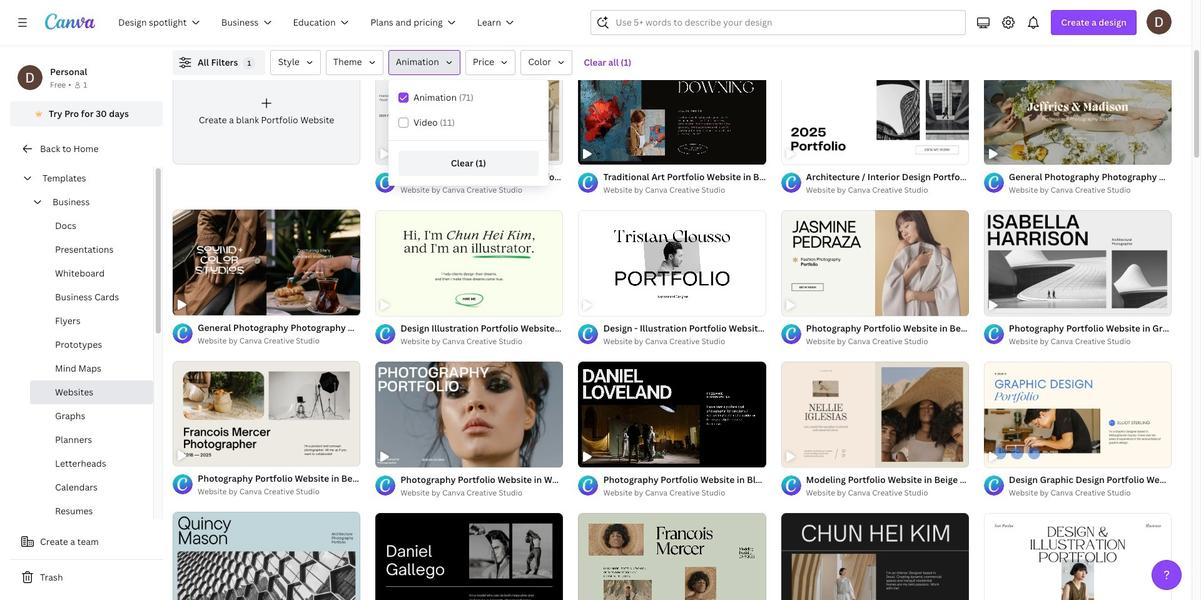 Task type: describe. For each thing, give the bounding box(es) containing it.
dirk hardpeck image
[[1147, 9, 1173, 34]]

create a blank portfolio website element
[[173, 59, 361, 164]]



Task type: locate. For each thing, give the bounding box(es) containing it.
None search field
[[591, 10, 967, 35]]

top level navigation element
[[110, 10, 528, 35]]

Search search field
[[616, 11, 959, 34]]

1 filter options selected element
[[243, 57, 256, 70]]



Task type: vqa. For each thing, say whether or not it's contained in the screenshot.
story
no



